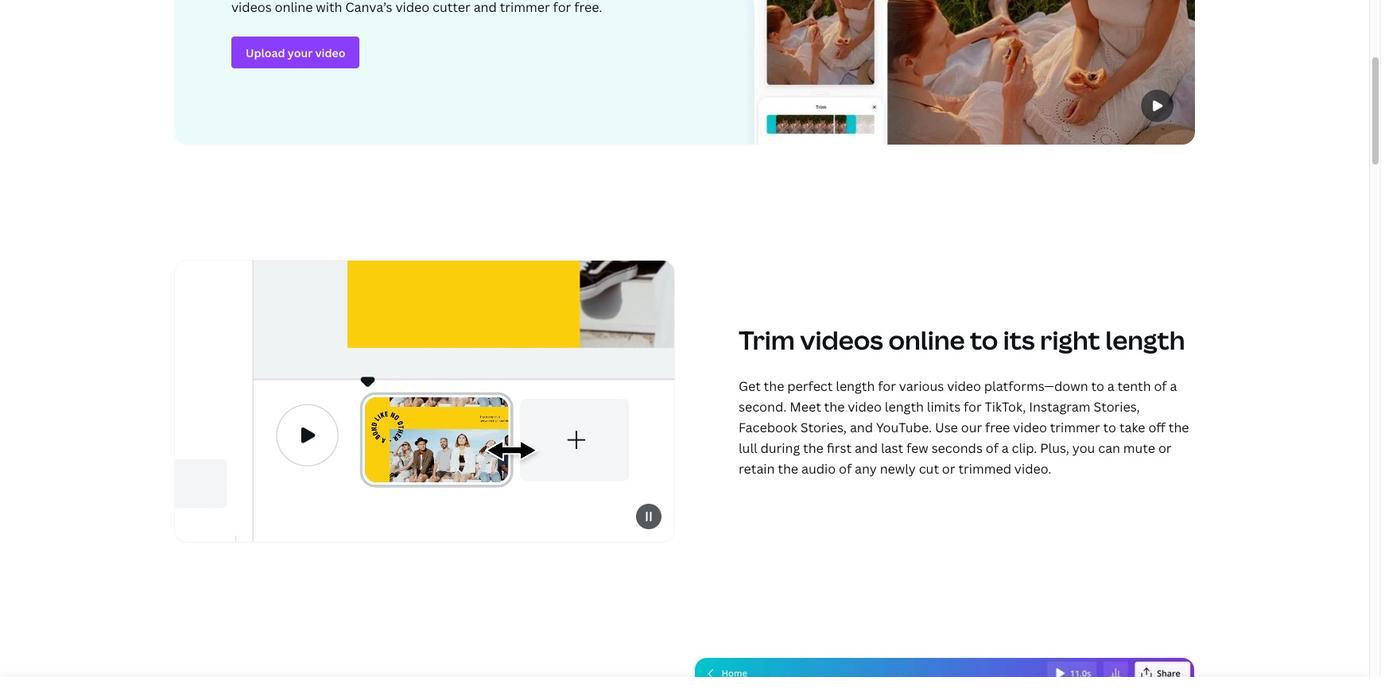 Task type: vqa. For each thing, say whether or not it's contained in the screenshot.
the leftmost a
yes



Task type: locate. For each thing, give the bounding box(es) containing it.
or down off
[[1159, 440, 1172, 458]]

the
[[764, 378, 785, 396], [825, 399, 845, 416], [1169, 419, 1190, 437], [804, 440, 824, 458], [778, 461, 799, 478]]

any
[[855, 461, 877, 478]]

length right perfect
[[836, 378, 875, 396]]

and
[[850, 419, 874, 437], [855, 440, 878, 458]]

0 vertical spatial or
[[1159, 440, 1172, 458]]

plus,
[[1041, 440, 1070, 458]]

video
[[948, 378, 982, 396], [848, 399, 882, 416], [1014, 419, 1048, 437]]

1 horizontal spatial length
[[885, 399, 924, 416]]

video trimmer banner image
[[174, 0, 1196, 145]]

0 vertical spatial for
[[878, 378, 897, 396]]

audio
[[802, 461, 836, 478]]

the down during at right bottom
[[778, 461, 799, 478]]

length
[[1106, 323, 1186, 357], [836, 378, 875, 396], [885, 399, 924, 416]]

you
[[1073, 440, 1096, 458]]

0 vertical spatial of
[[1155, 378, 1167, 396]]

a right tenth
[[1171, 378, 1178, 396]]

stories,
[[1094, 399, 1141, 416], [801, 419, 847, 437]]

to
[[971, 323, 999, 357], [1092, 378, 1105, 396], [1104, 419, 1117, 437]]

stories, up take
[[1094, 399, 1141, 416]]

2 vertical spatial length
[[885, 399, 924, 416]]

of down free
[[986, 440, 999, 458]]

and up any
[[855, 440, 878, 458]]

of
[[1155, 378, 1167, 396], [986, 440, 999, 458], [839, 461, 852, 478]]

trimmed
[[959, 461, 1012, 478]]

newly
[[880, 461, 916, 478]]

a
[[1108, 378, 1115, 396], [1171, 378, 1178, 396], [1002, 440, 1009, 458]]

1 horizontal spatial or
[[1159, 440, 1172, 458]]

free
[[986, 419, 1011, 437]]

2 horizontal spatial video
[[1014, 419, 1048, 437]]

and up first
[[850, 419, 874, 437]]

to left tenth
[[1092, 378, 1105, 396]]

or
[[1159, 440, 1172, 458], [943, 461, 956, 478]]

for left various
[[878, 378, 897, 396]]

clip.
[[1012, 440, 1038, 458]]

online
[[889, 323, 965, 357]]

during
[[761, 440, 800, 458]]

the right off
[[1169, 419, 1190, 437]]

2 horizontal spatial length
[[1106, 323, 1186, 357]]

0 vertical spatial length
[[1106, 323, 1186, 357]]

2 vertical spatial to
[[1104, 419, 1117, 437]]

retain
[[739, 461, 775, 478]]

its
[[1004, 323, 1035, 357]]

0 horizontal spatial stories,
[[801, 419, 847, 437]]

the up audio
[[804, 440, 824, 458]]

to up can
[[1104, 419, 1117, 437]]

tiktok,
[[985, 399, 1027, 416]]

1 horizontal spatial for
[[964, 399, 982, 416]]

length up tenth
[[1106, 323, 1186, 357]]

few
[[907, 440, 929, 458]]

off
[[1149, 419, 1166, 437]]

0 horizontal spatial for
[[878, 378, 897, 396]]

1 vertical spatial and
[[855, 440, 878, 458]]

video up clip.
[[1014, 419, 1048, 437]]

last
[[881, 440, 904, 458]]

stories, up first
[[801, 419, 847, 437]]

a left clip.
[[1002, 440, 1009, 458]]

1 horizontal spatial video
[[948, 378, 982, 396]]

1 horizontal spatial a
[[1108, 378, 1115, 396]]

1 vertical spatial video
[[848, 399, 882, 416]]

or right cut
[[943, 461, 956, 478]]

right
[[1041, 323, 1101, 357]]

meet
[[790, 399, 822, 416]]

video up limits
[[948, 378, 982, 396]]

0 vertical spatial stories,
[[1094, 399, 1141, 416]]

a left tenth
[[1108, 378, 1115, 396]]

length up youtube.
[[885, 399, 924, 416]]

0 horizontal spatial of
[[839, 461, 852, 478]]

to left its
[[971, 323, 999, 357]]

of left any
[[839, 461, 852, 478]]

for
[[878, 378, 897, 396], [964, 399, 982, 416]]

take
[[1120, 419, 1146, 437]]

1 horizontal spatial of
[[986, 440, 999, 458]]

1 vertical spatial stories,
[[801, 419, 847, 437]]

0 vertical spatial and
[[850, 419, 874, 437]]

0 horizontal spatial length
[[836, 378, 875, 396]]

for up our
[[964, 399, 982, 416]]

2 horizontal spatial of
[[1155, 378, 1167, 396]]

2 vertical spatial of
[[839, 461, 852, 478]]

of right tenth
[[1155, 378, 1167, 396]]

video up youtube.
[[848, 399, 882, 416]]

0 horizontal spatial or
[[943, 461, 956, 478]]

various
[[900, 378, 945, 396]]



Task type: describe. For each thing, give the bounding box(es) containing it.
0 vertical spatial video
[[948, 378, 982, 396]]

1 horizontal spatial stories,
[[1094, 399, 1141, 416]]

0 vertical spatial to
[[971, 323, 999, 357]]

trimmer
[[1051, 419, 1101, 437]]

1 vertical spatial or
[[943, 461, 956, 478]]

perfect
[[788, 378, 833, 396]]

facebook
[[739, 419, 798, 437]]

our
[[962, 419, 983, 437]]

1 vertical spatial of
[[986, 440, 999, 458]]

tenth
[[1118, 378, 1152, 396]]

can
[[1099, 440, 1121, 458]]

trim videos online to its right length
[[739, 323, 1186, 357]]

platforms—down
[[985, 378, 1089, 396]]

trim
[[739, 323, 795, 357]]

limits
[[927, 399, 961, 416]]

video.
[[1015, 461, 1052, 478]]

cut
[[919, 461, 940, 478]]

the right meet
[[825, 399, 845, 416]]

1 vertical spatial to
[[1092, 378, 1105, 396]]

the up second.
[[764, 378, 785, 396]]

get the perfect length for various video platforms—down to a tenth of a second. meet the video length limits for tiktok, instagram stories, facebook stories, and youtube. use our free video trimmer to take off the lull during the first and last few seconds of a clip. plus, you can mute or retain the audio of any newly cut or trimmed video.
[[739, 378, 1190, 478]]

get
[[739, 378, 761, 396]]

use
[[935, 419, 958, 437]]

seconds
[[932, 440, 983, 458]]

youtube.
[[877, 419, 932, 437]]

1 vertical spatial length
[[836, 378, 875, 396]]

0 horizontal spatial video
[[848, 399, 882, 416]]

0 horizontal spatial a
[[1002, 440, 1009, 458]]

mute
[[1124, 440, 1156, 458]]

2 horizontal spatial a
[[1171, 378, 1178, 396]]

instagram
[[1030, 399, 1091, 416]]

2 vertical spatial video
[[1014, 419, 1048, 437]]

videos
[[800, 323, 884, 357]]

second.
[[739, 399, 787, 416]]

lull
[[739, 440, 758, 458]]

1 vertical spatial for
[[964, 399, 982, 416]]

first
[[827, 440, 852, 458]]



